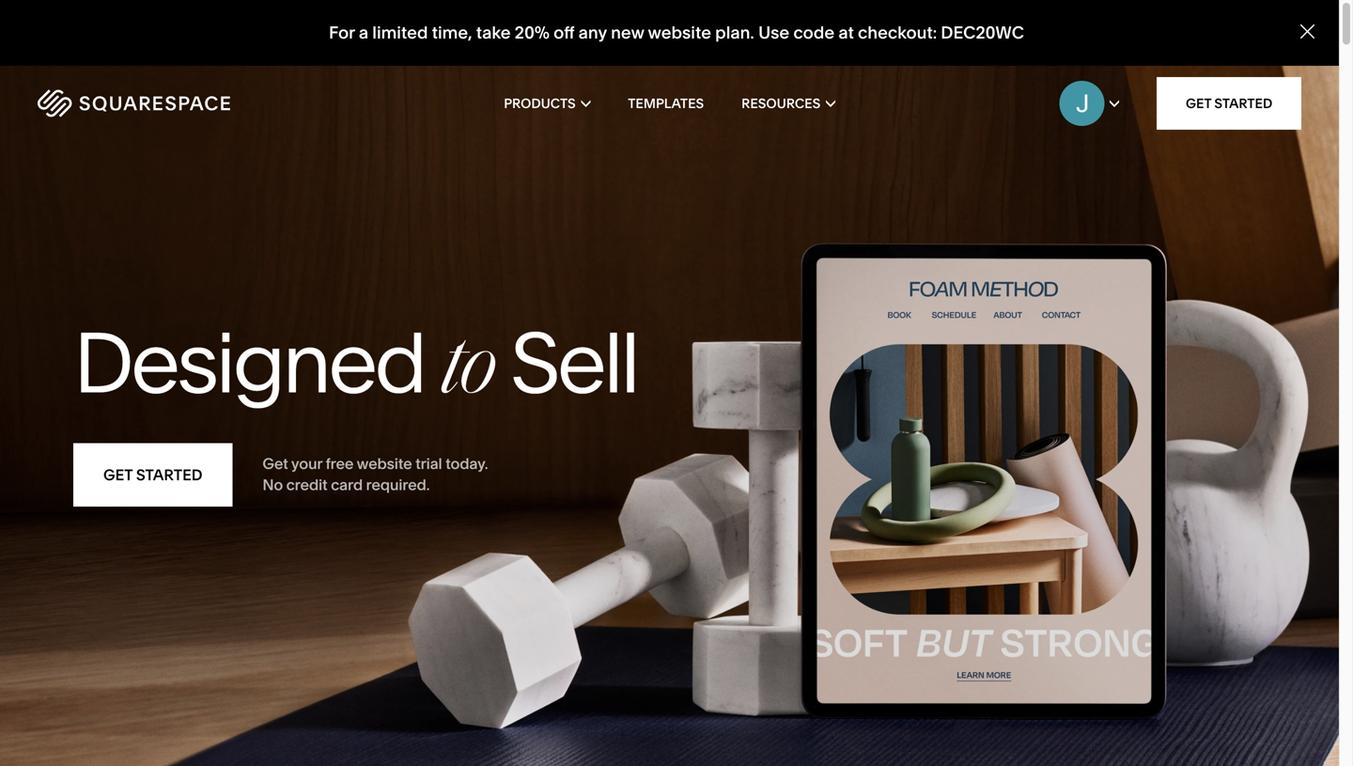 Task type: describe. For each thing, give the bounding box(es) containing it.
for a limited time, take 20% off any new website plan. use code at checkout: dec20wc
[[329, 22, 1024, 43]]

card
[[331, 476, 363, 494]]

designed to sell
[[73, 312, 638, 413]]

required.
[[366, 476, 430, 494]]

credit
[[286, 476, 328, 494]]

get inside get your free website trial today. no credit card required.
[[263, 455, 288, 473]]

1 horizontal spatial get started link
[[1157, 77, 1302, 130]]

products button
[[504, 66, 590, 141]]

squarespace logo link
[[38, 89, 290, 117]]

your
[[291, 455, 322, 473]]

a
[[359, 22, 369, 43]]

code
[[794, 22, 835, 43]]

get started for the bottommost get started link
[[103, 465, 202, 484]]

today.
[[446, 455, 488, 473]]

products
[[504, 95, 576, 111]]

sell
[[510, 312, 638, 413]]

0 vertical spatial website
[[648, 22, 711, 43]]

take
[[476, 22, 511, 43]]

1 vertical spatial get started link
[[73, 443, 233, 506]]

at
[[839, 22, 854, 43]]

20%
[[515, 22, 550, 43]]



Task type: vqa. For each thing, say whether or not it's contained in the screenshot.
the Started to the top
yes



Task type: locate. For each thing, give the bounding box(es) containing it.
resources button
[[742, 66, 835, 141]]

1 vertical spatial website
[[357, 455, 412, 473]]

0 vertical spatial get started
[[1186, 95, 1273, 111]]

off
[[554, 22, 575, 43]]

to
[[441, 330, 493, 413]]

designed
[[73, 312, 424, 413]]

0 horizontal spatial started
[[136, 465, 202, 484]]

trial
[[416, 455, 442, 473]]

0 horizontal spatial website
[[357, 455, 412, 473]]

limited
[[372, 22, 428, 43]]

0 vertical spatial get started link
[[1157, 77, 1302, 130]]

0 horizontal spatial get started link
[[73, 443, 233, 506]]

templates link
[[628, 66, 704, 141]]

started for the bottommost get started link
[[136, 465, 202, 484]]

templates
[[628, 95, 704, 111]]

website inside get your free website trial today. no credit card required.
[[357, 455, 412, 473]]

website
[[648, 22, 711, 43], [357, 455, 412, 473]]

website right "new"
[[648, 22, 711, 43]]

1 horizontal spatial get
[[263, 455, 288, 473]]

checkout:
[[858, 22, 937, 43]]

get your free website trial today. no credit card required.
[[263, 455, 488, 494]]

dec20wc
[[941, 22, 1024, 43]]

2 horizontal spatial get
[[1186, 95, 1212, 111]]

started for the rightmost get started link
[[1215, 95, 1273, 111]]

new
[[611, 22, 644, 43]]

free
[[326, 455, 354, 473]]

get
[[1186, 95, 1212, 111], [263, 455, 288, 473], [103, 465, 133, 484]]

1 horizontal spatial website
[[648, 22, 711, 43]]

any
[[579, 22, 607, 43]]

website up required.
[[357, 455, 412, 473]]

1 vertical spatial get started
[[103, 465, 202, 484]]

0 horizontal spatial get started
[[103, 465, 202, 484]]

get started
[[1186, 95, 1273, 111], [103, 465, 202, 484]]

get started link
[[1157, 77, 1302, 130], [73, 443, 233, 506]]

1 horizontal spatial get started
[[1186, 95, 1273, 111]]

time,
[[432, 22, 472, 43]]

resources
[[742, 95, 821, 111]]

get started for the rightmost get started link
[[1186, 95, 1273, 111]]

started
[[1215, 95, 1273, 111], [136, 465, 202, 484]]

0 vertical spatial started
[[1215, 95, 1273, 111]]

1 horizontal spatial started
[[1215, 95, 1273, 111]]

use
[[759, 22, 790, 43]]

0 horizontal spatial get
[[103, 465, 133, 484]]

plan.
[[715, 22, 754, 43]]

1 vertical spatial started
[[136, 465, 202, 484]]

no
[[263, 476, 283, 494]]

squarespace logo image
[[38, 89, 230, 117]]

for
[[329, 22, 355, 43]]



